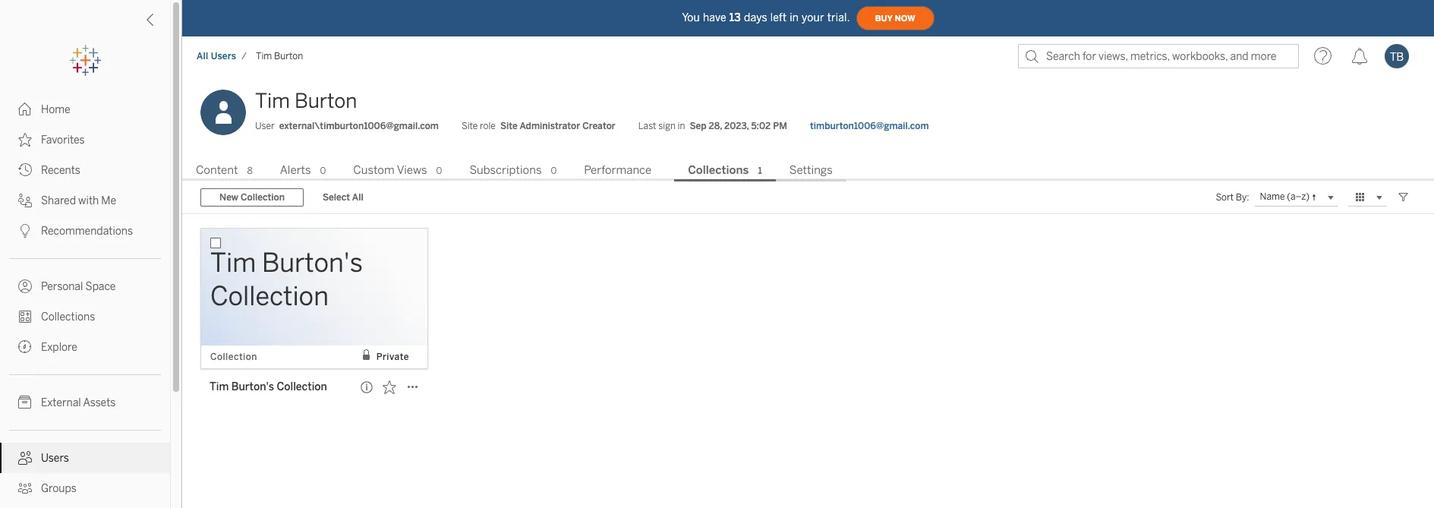 Task type: describe. For each thing, give the bounding box(es) containing it.
recommendations link
[[0, 216, 170, 246]]

2 site from the left
[[500, 121, 518, 131]]

new collection button
[[200, 188, 304, 207]]

shared
[[41, 194, 76, 207]]

0 for alerts
[[320, 166, 326, 176]]

collections link
[[0, 301, 170, 332]]

personal
[[41, 280, 83, 293]]

tim burton element
[[251, 51, 308, 62]]

favorites
[[41, 134, 85, 147]]

burton inside 'tim burton' "main content"
[[295, 89, 357, 113]]

by text only_f5he34f image for shared with me
[[18, 194, 32, 207]]

all inside button
[[352, 192, 363, 203]]

new
[[219, 192, 238, 203]]

by text only_f5he34f image for home
[[18, 103, 32, 116]]

personal space link
[[0, 271, 170, 301]]

explore link
[[0, 332, 170, 362]]

0 vertical spatial tim
[[256, 51, 272, 62]]

tim for select all
[[210, 380, 229, 393]]

sign
[[658, 121, 676, 131]]

custom views
[[353, 163, 427, 177]]

alerts
[[280, 163, 311, 177]]

external
[[41, 396, 81, 409]]

shared with me link
[[0, 185, 170, 216]]

collections inside main navigation. press the up and down arrow keys to access links. element
[[41, 311, 95, 323]]

by text only_f5he34f image for recents
[[18, 163, 32, 177]]

your
[[802, 11, 824, 24]]

now
[[895, 13, 915, 23]]

subscriptions
[[470, 163, 542, 177]]

home
[[41, 103, 70, 116]]

shared with me
[[41, 194, 116, 207]]

home link
[[0, 94, 170, 125]]

0 vertical spatial users
[[211, 51, 236, 62]]

burton's
[[231, 380, 274, 393]]

have
[[703, 11, 727, 24]]

tim burton inside "main content"
[[255, 89, 357, 113]]

by text only_f5he34f image for recommendations
[[18, 224, 32, 238]]

select all
[[323, 192, 363, 203]]

by text only_f5he34f image for favorites
[[18, 133, 32, 147]]

pm
[[773, 121, 787, 131]]

select
[[323, 192, 350, 203]]

administrator
[[520, 121, 580, 131]]

13
[[730, 11, 741, 24]]

sep
[[690, 121, 707, 131]]

external assets
[[41, 396, 116, 409]]

favorites link
[[0, 125, 170, 155]]

new collection
[[219, 192, 285, 203]]

/
[[242, 51, 247, 62]]

select all button
[[313, 188, 373, 207]]

0 vertical spatial burton
[[274, 51, 303, 62]]

0 vertical spatial all
[[197, 51, 208, 62]]

performance
[[584, 163, 652, 177]]

assets
[[83, 396, 116, 409]]

1 vertical spatial collection
[[277, 380, 327, 393]]

user
[[255, 121, 275, 131]]



Task type: vqa. For each thing, say whether or not it's contained in the screenshot.
by text only_f5he34f image within the Users link
yes



Task type: locate. For each thing, give the bounding box(es) containing it.
0 right "views"
[[436, 166, 442, 176]]

by text only_f5he34f image for collections
[[18, 310, 32, 323]]

1 vertical spatial collections
[[41, 311, 95, 323]]

external\timburton1006@gmail.com
[[279, 121, 439, 131]]

0 horizontal spatial all
[[197, 51, 208, 62]]

last
[[638, 121, 656, 131]]

views
[[397, 163, 427, 177]]

collections inside the sub-spaces tab list
[[688, 163, 749, 177]]

0 vertical spatial collection
[[241, 192, 285, 203]]

0 horizontal spatial collections
[[41, 311, 95, 323]]

collections down personal
[[41, 311, 95, 323]]

tim left burton's
[[210, 380, 229, 393]]

buy
[[875, 13, 893, 23]]

0 horizontal spatial in
[[678, 121, 685, 131]]

collection down 8
[[241, 192, 285, 203]]

1 vertical spatial in
[[678, 121, 685, 131]]

burton right / at the left top of the page
[[274, 51, 303, 62]]

all
[[197, 51, 208, 62], [352, 192, 363, 203]]

by text only_f5he34f image left recommendations
[[18, 224, 32, 238]]

0 down administrator
[[551, 166, 557, 176]]

1 horizontal spatial users
[[211, 51, 236, 62]]

1 by text only_f5he34f image from the top
[[18, 103, 32, 116]]

navigation panel element
[[0, 46, 170, 508]]

by text only_f5he34f image inside personal space 'link'
[[18, 279, 32, 293]]

in
[[790, 11, 799, 24], [678, 121, 685, 131]]

sub-spaces tab list
[[182, 162, 1434, 181]]

burton up user external\timburton1006@gmail.com
[[295, 89, 357, 113]]

me
[[101, 194, 116, 207]]

left
[[771, 11, 787, 24]]

1 by text only_f5he34f image from the top
[[18, 133, 32, 147]]

you have 13 days left in your trial.
[[682, 11, 850, 24]]

personal space
[[41, 280, 116, 293]]

collections
[[688, 163, 749, 177], [41, 311, 95, 323]]

1 vertical spatial burton
[[295, 89, 357, 113]]

by text only_f5he34f image
[[18, 133, 32, 147], [18, 163, 32, 177], [18, 194, 32, 207], [18, 224, 32, 238], [18, 279, 32, 293]]

tim
[[256, 51, 272, 62], [255, 89, 290, 113], [210, 380, 229, 393]]

collection
[[241, 192, 285, 203], [277, 380, 327, 393]]

2 by text only_f5he34f image from the top
[[18, 310, 32, 323]]

space
[[85, 280, 116, 293]]

users up groups
[[41, 452, 69, 465]]

0
[[320, 166, 326, 176], [436, 166, 442, 176], [551, 166, 557, 176]]

collections left 1
[[688, 163, 749, 177]]

by text only_f5he34f image left recents
[[18, 163, 32, 177]]

by text only_f5he34f image inside home link
[[18, 103, 32, 116]]

by text only_f5he34f image for personal space
[[18, 279, 32, 293]]

all users link
[[196, 50, 237, 62]]

burton
[[274, 51, 303, 62], [295, 89, 357, 113]]

users left / at the left top of the page
[[211, 51, 236, 62]]

0 vertical spatial in
[[790, 11, 799, 24]]

1 horizontal spatial collections
[[688, 163, 749, 177]]

tim burton's collection
[[210, 380, 327, 393]]

5:02
[[751, 121, 771, 131]]

0 for custom views
[[436, 166, 442, 176]]

1 vertical spatial tim
[[255, 89, 290, 113]]

groups link
[[0, 473, 170, 503]]

0 for subscriptions
[[551, 166, 557, 176]]

site role site administrator creator
[[462, 121, 616, 131]]

by text only_f5he34f image inside external assets link
[[18, 396, 32, 409]]

all left / at the left top of the page
[[197, 51, 208, 62]]

1 vertical spatial tim burton
[[255, 89, 357, 113]]

by text only_f5he34f image inside recommendations "link"
[[18, 224, 32, 238]]

creator
[[583, 121, 616, 131]]

1 vertical spatial all
[[352, 192, 363, 203]]

1 horizontal spatial site
[[500, 121, 518, 131]]

0 horizontal spatial 0
[[320, 166, 326, 176]]

2 vertical spatial tim
[[210, 380, 229, 393]]

sort
[[1216, 192, 1234, 203]]

last sign in sep 28, 2023, 5:02 pm
[[638, 121, 787, 131]]

by text only_f5he34f image inside users link
[[18, 451, 32, 465]]

tim burton right / at the left top of the page
[[256, 51, 303, 62]]

by text only_f5he34f image inside groups link
[[18, 481, 32, 495]]

buy now
[[875, 13, 915, 23]]

days
[[744, 11, 768, 24]]

in right left
[[790, 11, 799, 24]]

2 by text only_f5he34f image from the top
[[18, 163, 32, 177]]

collection inside button
[[241, 192, 285, 203]]

site left role
[[462, 121, 478, 131]]

main navigation. press the up and down arrow keys to access links. element
[[0, 94, 170, 508]]

by text only_f5he34f image for explore
[[18, 340, 32, 354]]

grid view image
[[1354, 191, 1368, 204]]

4 by text only_f5he34f image from the top
[[18, 224, 32, 238]]

content
[[196, 163, 238, 177]]

tim burton up user external\timburton1006@gmail.com
[[255, 89, 357, 113]]

1 vertical spatial users
[[41, 452, 69, 465]]

timburton1006@gmail.com
[[810, 121, 929, 131]]

in right sign
[[678, 121, 685, 131]]

site right role
[[500, 121, 518, 131]]

5 by text only_f5he34f image from the top
[[18, 279, 32, 293]]

1 horizontal spatial 0
[[436, 166, 442, 176]]

sort by:
[[1216, 192, 1250, 203]]

0 right alerts
[[320, 166, 326, 176]]

by text only_f5he34f image left shared
[[18, 194, 32, 207]]

2 horizontal spatial 0
[[551, 166, 557, 176]]

by text only_f5he34f image inside collections link
[[18, 310, 32, 323]]

by text only_f5he34f image
[[18, 103, 32, 116], [18, 310, 32, 323], [18, 340, 32, 354], [18, 396, 32, 409], [18, 451, 32, 465], [18, 481, 32, 495]]

tim up user
[[255, 89, 290, 113]]

1 0 from the left
[[320, 166, 326, 176]]

1
[[758, 166, 762, 176]]

site
[[462, 121, 478, 131], [500, 121, 518, 131]]

28,
[[709, 121, 722, 131]]

by text only_f5he34f image left favorites
[[18, 133, 32, 147]]

by text only_f5he34f image left personal
[[18, 279, 32, 293]]

all right the select
[[352, 192, 363, 203]]

trial.
[[827, 11, 850, 24]]

users inside main navigation. press the up and down arrow keys to access links. element
[[41, 452, 69, 465]]

timburton1006@gmail.com link
[[810, 119, 929, 133]]

2023,
[[724, 121, 749, 131]]

by text only_f5he34f image inside the favorites link
[[18, 133, 32, 147]]

with
[[78, 194, 99, 207]]

recents
[[41, 164, 80, 177]]

custom
[[353, 163, 395, 177]]

0 horizontal spatial site
[[462, 121, 478, 131]]

3 by text only_f5he34f image from the top
[[18, 340, 32, 354]]

groups
[[41, 482, 77, 495]]

3 by text only_f5he34f image from the top
[[18, 194, 32, 207]]

8
[[247, 166, 253, 176]]

0 vertical spatial tim burton
[[256, 51, 303, 62]]

3 0 from the left
[[551, 166, 557, 176]]

in inside 'tim burton' "main content"
[[678, 121, 685, 131]]

users link
[[0, 443, 170, 473]]

buy now button
[[856, 6, 934, 30]]

explore
[[41, 341, 77, 354]]

tim burton
[[256, 51, 303, 62], [255, 89, 357, 113]]

tim right / at the left top of the page
[[256, 51, 272, 62]]

collection right burton's
[[277, 380, 327, 393]]

by text only_f5he34f image for users
[[18, 451, 32, 465]]

1 site from the left
[[462, 121, 478, 131]]

you
[[682, 11, 700, 24]]

1 horizontal spatial in
[[790, 11, 799, 24]]

by text only_f5he34f image inside explore link
[[18, 340, 32, 354]]

settings
[[790, 163, 833, 177]]

by text only_f5he34f image inside recents link
[[18, 163, 32, 177]]

5 by text only_f5he34f image from the top
[[18, 451, 32, 465]]

by text only_f5he34f image for groups
[[18, 481, 32, 495]]

users
[[211, 51, 236, 62], [41, 452, 69, 465]]

tim for buy now
[[255, 89, 290, 113]]

external assets link
[[0, 387, 170, 418]]

role
[[480, 121, 496, 131]]

tim burton main content
[[182, 76, 1434, 508]]

by text only_f5he34f image for external assets
[[18, 396, 32, 409]]

6 by text only_f5he34f image from the top
[[18, 481, 32, 495]]

4 by text only_f5he34f image from the top
[[18, 396, 32, 409]]

1 horizontal spatial all
[[352, 192, 363, 203]]

by:
[[1236, 192, 1250, 203]]

0 vertical spatial collections
[[688, 163, 749, 177]]

recommendations
[[41, 225, 133, 238]]

recents link
[[0, 155, 170, 185]]

2 0 from the left
[[436, 166, 442, 176]]

user external\timburton1006@gmail.com
[[255, 121, 439, 131]]

by text only_f5he34f image inside shared with me link
[[18, 194, 32, 207]]

0 horizontal spatial users
[[41, 452, 69, 465]]

all users /
[[197, 51, 247, 62]]



